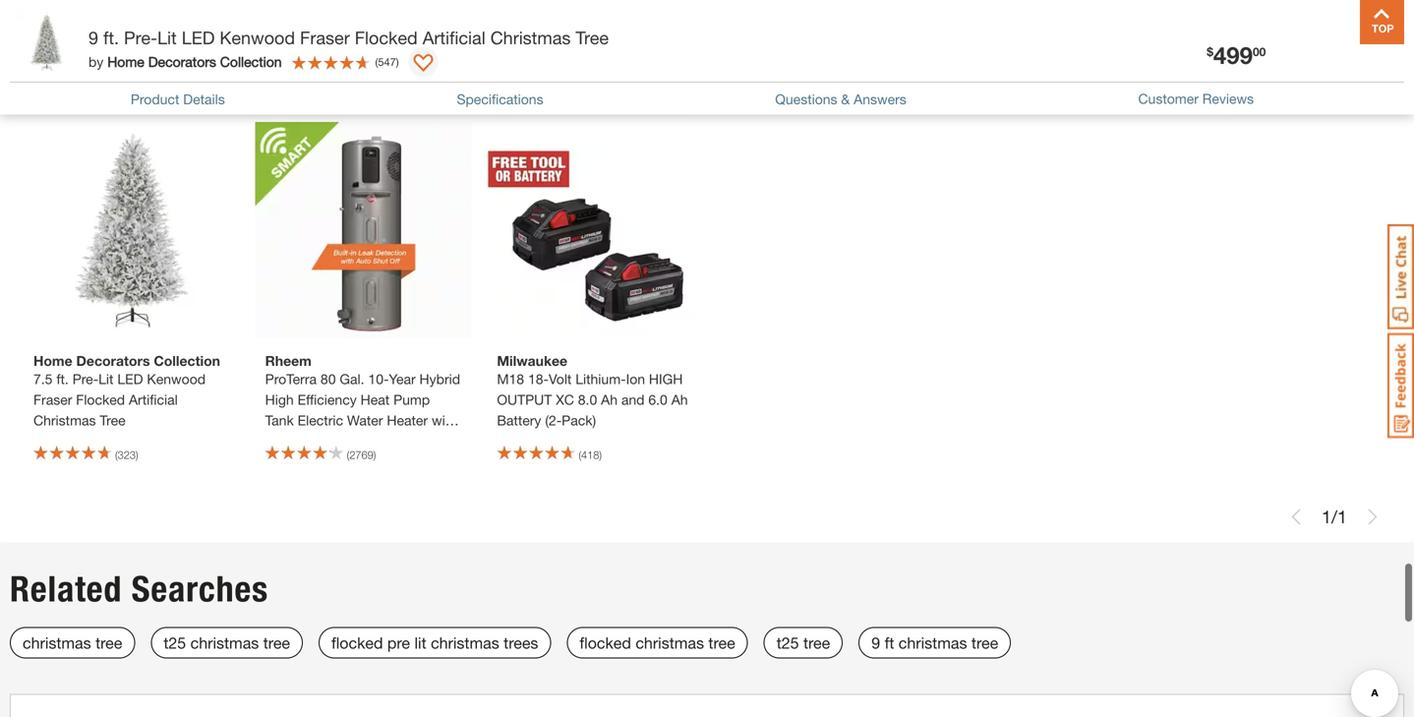 Task type: describe. For each thing, give the bounding box(es) containing it.
xc
[[556, 391, 574, 408]]

answers
[[854, 91, 907, 107]]

trees
[[504, 633, 539, 652]]

gal.
[[340, 371, 365, 387]]

0 vertical spatial home
[[107, 54, 144, 70]]

home decorators collection 7.5 ft. pre-lit led kenwood fraser flocked artificial christmas tree
[[33, 353, 220, 428]]

( for home decorators collection 7.5 ft. pre-lit led kenwood fraser flocked artificial christmas tree
[[115, 449, 118, 461]]

lit inside home decorators collection 7.5 ft. pre-lit led kenwood fraser flocked artificial christmas tree
[[99, 371, 114, 387]]

water
[[347, 412, 383, 428]]

customer reviews
[[1139, 91, 1255, 107]]

volt
[[549, 371, 572, 387]]

0 vertical spatial &
[[842, 91, 850, 107]]

by home decorators collection
[[89, 54, 282, 70]]

t25 for t25 tree
[[777, 633, 799, 652]]

80
[[321, 371, 336, 387]]

t25 christmas tree link
[[151, 627, 303, 659]]

547
[[378, 55, 396, 68]]

0 vertical spatial collection
[[220, 54, 282, 70]]

artificial inside home decorators collection 7.5 ft. pre-lit led kenwood fraser flocked artificial christmas tree
[[129, 391, 178, 408]]

t25 tree link
[[764, 627, 843, 659]]

1 ah from the left
[[601, 391, 618, 408]]

t25 for t25 christmas tree
[[164, 633, 186, 652]]

tank
[[265, 412, 294, 428]]

499
[[1214, 41, 1253, 69]]

lit
[[415, 633, 427, 652]]

) for home decorators collection 7.5 ft. pre-lit led kenwood fraser flocked artificial christmas tree
[[136, 449, 138, 461]]

m18
[[497, 371, 525, 387]]

high
[[649, 371, 683, 387]]

( 323 )
[[115, 449, 138, 461]]

proterra
[[265, 371, 317, 387]]

3 tree from the left
[[709, 633, 736, 652]]

hybrid
[[420, 371, 460, 387]]

heat
[[361, 391, 390, 408]]

related searches
[[10, 568, 269, 610]]

flocked pre lit christmas trees
[[332, 633, 539, 652]]

ft. inside home decorators collection 7.5 ft. pre-lit led kenwood fraser flocked artificial christmas tree
[[56, 371, 69, 387]]

0 vertical spatial tree
[[576, 27, 609, 48]]

) for rheem proterra 80 gal. 10-year hybrid high efficiency heat pump tank electric water heater with leak detection & auto shutoff
[[374, 449, 376, 461]]

christmas tree link
[[10, 627, 135, 659]]

ion
[[626, 371, 645, 387]]

( 2769 )
[[347, 449, 376, 461]]

searches
[[132, 568, 269, 610]]

( for rheem proterra 80 gal. 10-year hybrid high efficiency heat pump tank electric water heater with leak detection & auto shutoff
[[347, 449, 350, 461]]

( for milwaukee m18 18-volt lithium-ion high output xc 8.0 ah and 6.0 ah battery (2-pack)
[[579, 449, 581, 461]]

3 christmas from the left
[[431, 633, 500, 652]]

1 horizontal spatial led
[[182, 27, 215, 48]]

4 christmas from the left
[[636, 633, 704, 652]]

10-
[[368, 371, 389, 387]]

recently
[[16, 71, 139, 105]]

5 tree from the left
[[972, 633, 999, 652]]

9 ft christmas tree link
[[859, 627, 1012, 659]]

1 horizontal spatial christmas
[[491, 27, 571, 48]]

year
[[389, 371, 416, 387]]

questions
[[776, 91, 838, 107]]

christmas inside 'link'
[[191, 633, 259, 652]]

milwaukee
[[497, 353, 568, 369]]

this is the first slide image
[[1289, 509, 1305, 525]]

decorators inside home decorators collection 7.5 ft. pre-lit led kenwood fraser flocked artificial christmas tree
[[76, 353, 150, 369]]

collection inside home decorators collection 7.5 ft. pre-lit led kenwood fraser flocked artificial christmas tree
[[154, 353, 220, 369]]

5 christmas from the left
[[899, 633, 968, 652]]

efficiency
[[298, 391, 357, 408]]

flocked for flocked pre lit christmas trees
[[332, 633, 383, 652]]

0 vertical spatial kenwood
[[220, 27, 295, 48]]

battery
[[497, 412, 542, 428]]

0 vertical spatial fraser
[[300, 27, 350, 48]]

2769
[[350, 449, 374, 461]]

tree inside home decorators collection 7.5 ft. pre-lit led kenwood fraser flocked artificial christmas tree
[[100, 412, 126, 428]]

questions & answers
[[776, 91, 907, 107]]

heater
[[387, 412, 428, 428]]

/
[[1332, 506, 1338, 527]]

flocked christmas tree link
[[567, 627, 748, 659]]

1 christmas from the left
[[23, 633, 91, 652]]

lithium-
[[576, 371, 626, 387]]

electric
[[298, 412, 343, 428]]

rheem proterra 80 gal. 10-year hybrid high efficiency heat pump tank electric water heater with leak detection & auto shutoff
[[265, 353, 460, 449]]

m18 18-volt lithium-ion high output xc 8.0 ah and 6.0 ah battery (2-pack) image
[[487, 122, 703, 338]]

this is the last slide image
[[1366, 509, 1381, 525]]

$
[[1207, 45, 1214, 58]]

2 1 from the left
[[1338, 506, 1348, 527]]

christmas tree
[[23, 633, 122, 652]]

display image
[[414, 54, 433, 74]]

$ 499 00
[[1207, 41, 1267, 69]]

418
[[581, 449, 600, 461]]

and
[[622, 391, 645, 408]]

ft
[[885, 633, 895, 652]]

recently viewed
[[16, 71, 249, 105]]

0 vertical spatial ft.
[[103, 27, 119, 48]]

) for milwaukee m18 18-volt lithium-ion high output xc 8.0 ah and 6.0 ah battery (2-pack)
[[600, 449, 602, 461]]

next slide image
[[1366, 6, 1381, 21]]

8.0
[[578, 391, 597, 408]]

customer
[[1139, 91, 1199, 107]]

leak
[[265, 433, 295, 449]]

7.5 ft. pre-lit led kenwood fraser flocked artificial christmas tree image
[[24, 122, 240, 338]]

9 ft. pre-lit led kenwood fraser flocked artificial christmas tree
[[89, 27, 609, 48]]



Task type: vqa. For each thing, say whether or not it's contained in the screenshot.
 image
no



Task type: locate. For each thing, give the bounding box(es) containing it.
tree left ft
[[804, 633, 831, 652]]

1 horizontal spatial 1
[[1338, 506, 1348, 527]]

0 vertical spatial led
[[182, 27, 215, 48]]

related
[[10, 568, 122, 610]]

0 horizontal spatial ah
[[601, 391, 618, 408]]

flocked inside home decorators collection 7.5 ft. pre-lit led kenwood fraser flocked artificial christmas tree
[[76, 391, 125, 408]]

0 horizontal spatial pre-
[[72, 371, 99, 387]]

1
[[1322, 506, 1332, 527], [1338, 506, 1348, 527]]

0 horizontal spatial tree
[[100, 412, 126, 428]]

1 vertical spatial christmas
[[33, 412, 96, 428]]

home up recently viewed
[[107, 54, 144, 70]]

reviews
[[1203, 91, 1255, 107]]

1 vertical spatial flocked
[[76, 391, 125, 408]]

specifications button
[[457, 89, 544, 110], [457, 89, 544, 110]]

t25 inside t25 christmas tree 'link'
[[164, 633, 186, 652]]

1 tree from the left
[[96, 633, 122, 652]]

1 vertical spatial led
[[117, 371, 143, 387]]

1 horizontal spatial 9
[[872, 633, 881, 652]]

1 vertical spatial ft.
[[56, 371, 69, 387]]

home inside home decorators collection 7.5 ft. pre-lit led kenwood fraser flocked artificial christmas tree
[[33, 353, 72, 369]]

1 t25 from the left
[[164, 633, 186, 652]]

ft. right 7.5
[[56, 371, 69, 387]]

1 horizontal spatial pre-
[[124, 27, 157, 48]]

feedback link image
[[1388, 333, 1415, 439]]

christmas
[[23, 633, 91, 652], [191, 633, 259, 652], [431, 633, 500, 652], [636, 633, 704, 652], [899, 633, 968, 652]]

christmas
[[491, 27, 571, 48], [33, 412, 96, 428]]

1 horizontal spatial flocked
[[580, 633, 632, 652]]

details
[[183, 91, 225, 107]]

1 vertical spatial &
[[362, 433, 370, 449]]

led up "by home decorators collection"
[[182, 27, 215, 48]]

tree down related searches
[[96, 633, 122, 652]]

home up 7.5
[[33, 353, 72, 369]]

1 vertical spatial home
[[33, 353, 72, 369]]

christmas inside home decorators collection 7.5 ft. pre-lit led kenwood fraser flocked artificial christmas tree
[[33, 412, 96, 428]]

0 horizontal spatial flocked
[[332, 633, 383, 652]]

t25 tree
[[777, 633, 831, 652]]

9 left ft
[[872, 633, 881, 652]]

high
[[265, 391, 294, 408]]

ah right the 6.0
[[672, 391, 688, 408]]

shutoff
[[407, 433, 451, 449]]

1 horizontal spatial lit
[[157, 27, 177, 48]]

9 for 9 ft. pre-lit led kenwood fraser flocked artificial christmas tree
[[89, 27, 98, 48]]

1 1 from the left
[[1322, 506, 1332, 527]]

( down home decorators collection 7.5 ft. pre-lit led kenwood fraser flocked artificial christmas tree
[[115, 449, 118, 461]]

1 horizontal spatial flocked
[[355, 27, 418, 48]]

viewed
[[147, 71, 249, 105]]

00
[[1253, 45, 1267, 58]]

1 flocked from the left
[[332, 633, 383, 652]]

flocked up "( 547 )"
[[355, 27, 418, 48]]

flocked for flocked christmas tree
[[580, 633, 632, 652]]

flocked left pre
[[332, 633, 383, 652]]

9 up by
[[89, 27, 98, 48]]

decorators up viewed
[[148, 54, 216, 70]]

flocked up ( 323 )
[[76, 391, 125, 408]]

artificial up the display icon
[[423, 27, 486, 48]]

0 horizontal spatial lit
[[99, 371, 114, 387]]

1 vertical spatial decorators
[[76, 353, 150, 369]]

0 horizontal spatial &
[[362, 433, 370, 449]]

& down the water at the bottom
[[362, 433, 370, 449]]

product
[[131, 91, 179, 107]]

0 vertical spatial artificial
[[423, 27, 486, 48]]

1 vertical spatial pre-
[[72, 371, 99, 387]]

1 vertical spatial collection
[[154, 353, 220, 369]]

kenwood inside home decorators collection 7.5 ft. pre-lit led kenwood fraser flocked artificial christmas tree
[[147, 371, 206, 387]]

0 horizontal spatial kenwood
[[147, 371, 206, 387]]

( 547 )
[[375, 55, 399, 68]]

ft.
[[103, 27, 119, 48], [56, 371, 69, 387]]

0 horizontal spatial led
[[117, 371, 143, 387]]

detection
[[299, 433, 358, 449]]

lit right 7.5
[[99, 371, 114, 387]]

7.5
[[33, 371, 53, 387]]

323
[[118, 449, 136, 461]]

customer reviews button
[[1139, 89, 1255, 110], [1139, 89, 1255, 110]]

1 vertical spatial tree
[[100, 412, 126, 428]]

decorators up ( 323 )
[[76, 353, 150, 369]]

( down pack)
[[579, 449, 581, 461]]

product details
[[131, 91, 225, 107]]

milwaukee m18 18-volt lithium-ion high output xc 8.0 ah and 6.0 ah battery (2-pack)
[[497, 353, 688, 428]]

by
[[89, 54, 104, 70]]

2 ah from the left
[[672, 391, 688, 408]]

0 vertical spatial 9
[[89, 27, 98, 48]]

2 christmas from the left
[[191, 633, 259, 652]]

flocked christmas tree
[[580, 633, 736, 652]]

0 horizontal spatial fraser
[[33, 391, 72, 408]]

0 vertical spatial pre-
[[124, 27, 157, 48]]

1 horizontal spatial home
[[107, 54, 144, 70]]

6.0
[[649, 391, 668, 408]]

tree left t25 tree link
[[709, 633, 736, 652]]

0 vertical spatial christmas
[[491, 27, 571, 48]]

1 horizontal spatial &
[[842, 91, 850, 107]]

t25 christmas tree
[[164, 633, 290, 652]]

1 / 1
[[1322, 506, 1348, 527]]

led up ( 323 )
[[117, 371, 143, 387]]

&
[[842, 91, 850, 107], [362, 433, 370, 449]]

top button
[[1361, 0, 1405, 44]]

fraser
[[300, 27, 350, 48], [33, 391, 72, 408]]

1 vertical spatial fraser
[[33, 391, 72, 408]]

collection
[[220, 54, 282, 70], [154, 353, 220, 369]]

1 horizontal spatial artificial
[[423, 27, 486, 48]]

0 vertical spatial flocked
[[355, 27, 418, 48]]

flocked right trees
[[580, 633, 632, 652]]

decorators
[[148, 54, 216, 70], [76, 353, 150, 369]]

output
[[497, 391, 552, 408]]

1 vertical spatial lit
[[99, 371, 114, 387]]

0 horizontal spatial artificial
[[129, 391, 178, 408]]

fraser inside home decorators collection 7.5 ft. pre-lit led kenwood fraser flocked artificial christmas tree
[[33, 391, 72, 408]]

tree inside 'link'
[[263, 633, 290, 652]]

1 vertical spatial kenwood
[[147, 371, 206, 387]]

1 right this is the first slide image
[[1322, 506, 1332, 527]]

flocked
[[332, 633, 383, 652], [580, 633, 632, 652]]

1 horizontal spatial ft.
[[103, 27, 119, 48]]

pre
[[388, 633, 410, 652]]

ah right the 8.0
[[601, 391, 618, 408]]

pre- right 7.5
[[72, 371, 99, 387]]

pre- inside home decorators collection 7.5 ft. pre-lit led kenwood fraser flocked artificial christmas tree
[[72, 371, 99, 387]]

lit
[[157, 27, 177, 48], [99, 371, 114, 387]]

0 vertical spatial decorators
[[148, 54, 216, 70]]

kenwood
[[220, 27, 295, 48], [147, 371, 206, 387]]

1 left this is the last slide image
[[1338, 506, 1348, 527]]

0 horizontal spatial 1
[[1322, 506, 1332, 527]]

with
[[432, 412, 457, 428]]

pump
[[394, 391, 430, 408]]

1 horizontal spatial t25
[[777, 633, 799, 652]]

lit up "by home decorators collection"
[[157, 27, 177, 48]]

auto
[[374, 433, 403, 449]]

flocked
[[355, 27, 418, 48], [76, 391, 125, 408]]

t25 inside t25 tree link
[[777, 633, 799, 652]]

ft. up by
[[103, 27, 119, 48]]

2 flocked from the left
[[580, 633, 632, 652]]

tree down "searches"
[[263, 633, 290, 652]]

product image image
[[15, 10, 79, 74]]

1 horizontal spatial fraser
[[300, 27, 350, 48]]

& inside 'rheem proterra 80 gal. 10-year hybrid high efficiency heat pump tank electric water heater with leak detection & auto shutoff'
[[362, 433, 370, 449]]

0 horizontal spatial flocked
[[76, 391, 125, 408]]

christmas down 7.5
[[33, 412, 96, 428]]

0 vertical spatial lit
[[157, 27, 177, 48]]

4 tree from the left
[[804, 633, 831, 652]]

1 horizontal spatial kenwood
[[220, 27, 295, 48]]

0 horizontal spatial home
[[33, 353, 72, 369]]

pre- up "by home decorators collection"
[[124, 27, 157, 48]]

ah
[[601, 391, 618, 408], [672, 391, 688, 408]]

0 horizontal spatial christmas
[[33, 412, 96, 428]]

2 t25 from the left
[[777, 633, 799, 652]]

christmas up specifications
[[491, 27, 571, 48]]

pack)
[[562, 412, 596, 428]]

artificial up ( 323 )
[[129, 391, 178, 408]]

9 ft christmas tree
[[872, 633, 999, 652]]

2 tree from the left
[[263, 633, 290, 652]]

questions & answers button
[[776, 89, 907, 110], [776, 89, 907, 110]]

1 vertical spatial 9
[[872, 633, 881, 652]]

proterra 80 gal. 10-year hybrid high efficiency heat pump tank electric water heater with leak detection & auto shutoff image
[[255, 122, 472, 338]]

( 418 )
[[579, 449, 602, 461]]

live chat image
[[1388, 224, 1415, 330]]

& left answers
[[842, 91, 850, 107]]

9 for 9 ft christmas tree
[[872, 633, 881, 652]]

specifications
[[457, 91, 544, 107]]

product details button
[[131, 89, 225, 110], [131, 89, 225, 110]]

18-
[[528, 371, 549, 387]]

led inside home decorators collection 7.5 ft. pre-lit led kenwood fraser flocked artificial christmas tree
[[117, 371, 143, 387]]

(
[[375, 55, 378, 68], [115, 449, 118, 461], [347, 449, 350, 461], [579, 449, 581, 461]]

1 vertical spatial artificial
[[129, 391, 178, 408]]

( down the water at the bottom
[[347, 449, 350, 461]]

9
[[89, 27, 98, 48], [872, 633, 881, 652]]

t25
[[164, 633, 186, 652], [777, 633, 799, 652]]

rheem
[[265, 353, 312, 369]]

tree
[[576, 27, 609, 48], [100, 412, 126, 428]]

1 horizontal spatial ah
[[672, 391, 688, 408]]

flocked pre lit christmas trees link
[[319, 627, 551, 659]]

0 horizontal spatial 9
[[89, 27, 98, 48]]

1 horizontal spatial tree
[[576, 27, 609, 48]]

)
[[396, 55, 399, 68], [136, 449, 138, 461], [374, 449, 376, 461], [600, 449, 602, 461]]

( down 9 ft. pre-lit led kenwood fraser flocked artificial christmas tree on the left
[[375, 55, 378, 68]]

tree right ft
[[972, 633, 999, 652]]

(2-
[[545, 412, 562, 428]]

0 horizontal spatial t25
[[164, 633, 186, 652]]

artificial
[[423, 27, 486, 48], [129, 391, 178, 408]]

0 horizontal spatial ft.
[[56, 371, 69, 387]]



